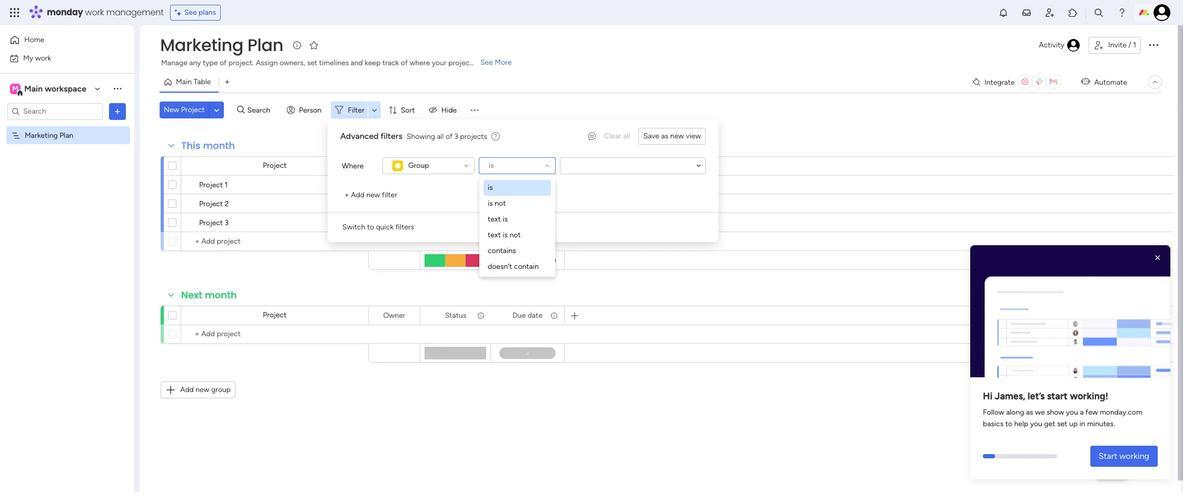 Task type: describe. For each thing, give the bounding box(es) containing it.
workspace image
[[10, 83, 21, 95]]

lottie animation image
[[971, 250, 1171, 382]]

2 + add project text field from the top
[[187, 328, 364, 341]]

set inside follow along as we show you a few monday.com basics to help you get set up in minutes.
[[1058, 420, 1068, 429]]

v2 done deadline image
[[495, 199, 503, 209]]

dapulse integrations image
[[973, 78, 981, 86]]

filters inside button
[[396, 223, 414, 232]]

2 due date from the top
[[513, 311, 543, 320]]

working on it
[[434, 181, 478, 190]]

nov 14
[[519, 180, 540, 188]]

Search in workspace field
[[22, 105, 88, 118]]

switch
[[343, 223, 365, 232]]

marketing inside list box
[[25, 131, 58, 140]]

notifications image
[[999, 7, 1009, 18]]

manage any type of project. assign owners, set timelines and keep track of where your project stands.
[[161, 58, 498, 67]]

angle down image
[[214, 106, 219, 114]]

let's
[[1028, 391, 1045, 403]]

clear all button
[[600, 128, 635, 145]]

owner for second the owner field from the top of the page
[[383, 311, 406, 320]]

+ add new filter
[[345, 191, 397, 200]]

add inside + add new filter 'button'
[[351, 191, 365, 200]]

2 status from the top
[[445, 311, 467, 320]]

1 date from the top
[[528, 162, 543, 170]]

james peterson image
[[1154, 4, 1171, 21]]

main table
[[176, 77, 211, 86]]

work for my
[[35, 53, 51, 62]]

arrow down image
[[368, 104, 381, 116]]

new project button
[[160, 102, 209, 119]]

see for see more
[[481, 58, 493, 67]]

working
[[434, 181, 461, 190]]

follow
[[983, 409, 1005, 418]]

is is not
[[488, 183, 506, 208]]

0 horizontal spatial 3
[[225, 219, 229, 228]]

Next month field
[[179, 289, 240, 302]]

switch to quick filters
[[343, 223, 414, 232]]

any
[[189, 58, 201, 67]]

filter
[[348, 106, 365, 115]]

marketing plan inside list box
[[25, 131, 73, 140]]

next
[[181, 289, 202, 302]]

column information image
[[550, 312, 559, 320]]

my
[[23, 53, 33, 62]]

column information image for due date
[[550, 162, 559, 170]]

home button
[[6, 32, 113, 48]]

0 vertical spatial plan
[[248, 33, 283, 57]]

workspace selection element
[[10, 82, 88, 96]]

integrate
[[985, 78, 1015, 87]]

0 horizontal spatial 1
[[225, 181, 228, 190]]

main for main table
[[176, 77, 192, 86]]

2 vertical spatial new
[[196, 386, 209, 395]]

work for monday
[[85, 6, 104, 18]]

james,
[[995, 391, 1026, 403]]

minutes.
[[1088, 420, 1116, 429]]

hi james, let's start working!
[[983, 391, 1109, 403]]

plan inside marketing plan list box
[[60, 131, 73, 140]]

hi
[[983, 391, 993, 403]]

text is
[[488, 215, 508, 224]]

1 horizontal spatial marketing
[[160, 33, 243, 57]]

2
[[225, 200, 229, 209]]

add inside add new group button
[[180, 386, 194, 395]]

where
[[342, 162, 364, 170]]

we
[[1036, 409, 1045, 418]]

show board description image
[[291, 40, 303, 51]]

clear all
[[604, 132, 630, 141]]

text is not
[[488, 231, 521, 240]]

automate
[[1095, 78, 1128, 87]]

assign
[[256, 58, 278, 67]]

workspace options image
[[112, 83, 123, 94]]

2 due date field from the top
[[510, 310, 545, 322]]

monday work management
[[47, 6, 164, 18]]

invite / 1
[[1109, 41, 1137, 50]]

sort button
[[384, 102, 421, 119]]

clear
[[604, 132, 622, 141]]

0 vertical spatial you
[[1066, 409, 1079, 418]]

help image
[[1117, 7, 1128, 18]]

inbox image
[[1022, 7, 1032, 18]]

marketing plan list box
[[0, 124, 134, 287]]

filter
[[382, 191, 397, 200]]

table
[[194, 77, 211, 86]]

monday.com
[[1100, 409, 1143, 418]]

to inside button
[[367, 223, 374, 232]]

add to favorites image
[[309, 40, 319, 50]]

to inside follow along as we show you a few monday.com basics to help you get set up in minutes.
[[1006, 420, 1013, 429]]

hide button
[[425, 102, 463, 119]]

a
[[1080, 409, 1084, 418]]

projects
[[460, 132, 487, 141]]

my work
[[23, 53, 51, 62]]

this
[[181, 139, 201, 152]]

invite members image
[[1045, 7, 1056, 18]]

is for text is not
[[503, 231, 508, 240]]

get
[[1045, 420, 1056, 429]]

3 inside advanced filters showing all of 3 projects
[[455, 132, 459, 141]]

0 vertical spatial filters
[[381, 131, 403, 141]]

lottie animation element
[[971, 246, 1171, 382]]

and
[[351, 58, 363, 67]]

basics
[[983, 420, 1004, 429]]

person
[[299, 106, 322, 115]]

start working button
[[1091, 446, 1158, 467]]

filter button
[[331, 102, 381, 119]]

add new group
[[180, 386, 231, 395]]

track
[[383, 58, 399, 67]]

column information image for status
[[477, 162, 485, 170]]

management
[[106, 6, 164, 18]]

few
[[1086, 409, 1098, 418]]

1 owner field from the top
[[381, 160, 408, 172]]

1 status field from the top
[[443, 160, 469, 172]]

as inside follow along as we show you a few monday.com basics to help you get set up in minutes.
[[1027, 409, 1034, 418]]

1 vertical spatial you
[[1031, 420, 1043, 429]]

menu image
[[470, 105, 480, 115]]

2 owner field from the top
[[381, 310, 408, 322]]

along
[[1007, 409, 1025, 418]]

advanced
[[340, 131, 379, 141]]

nov
[[519, 180, 531, 188]]

text for text is not
[[488, 231, 501, 240]]

hide
[[441, 106, 457, 115]]

options image
[[1148, 38, 1160, 51]]

invite
[[1109, 41, 1127, 50]]

learn more image
[[492, 132, 500, 142]]

view
[[686, 132, 701, 141]]

person button
[[282, 102, 328, 119]]

activity
[[1039, 41, 1065, 50]]

start working
[[1099, 452, 1150, 462]]

stands.
[[474, 58, 498, 67]]

my work button
[[6, 50, 113, 67]]

1 due date field from the top
[[510, 160, 545, 172]]

start
[[1048, 391, 1068, 403]]

save
[[644, 132, 660, 141]]

owner for second the owner field from the bottom
[[383, 162, 406, 170]]



Task type: vqa. For each thing, say whether or not it's contained in the screenshot.
This month
yes



Task type: locate. For each thing, give the bounding box(es) containing it.
of right type
[[220, 58, 227, 67]]

1 vertical spatial due date field
[[510, 310, 545, 322]]

see plans
[[184, 8, 216, 17]]

type
[[203, 58, 218, 67]]

sort
[[401, 106, 415, 115]]

project
[[181, 105, 205, 114], [263, 161, 287, 170], [199, 181, 223, 190], [199, 200, 223, 209], [199, 219, 223, 228], [263, 311, 287, 320]]

all right clear
[[623, 132, 630, 141]]

set left the up at the bottom of the page
[[1058, 420, 1068, 429]]

doesn't contain
[[488, 262, 539, 271]]

due
[[513, 162, 526, 170], [513, 311, 526, 320]]

0 vertical spatial owner field
[[381, 160, 408, 172]]

as left we
[[1027, 409, 1034, 418]]

your
[[432, 58, 447, 67]]

3 left projects
[[455, 132, 459, 141]]

activity button
[[1035, 37, 1085, 54]]

owner
[[383, 162, 406, 170], [383, 311, 406, 320]]

marketing down search in workspace field
[[25, 131, 58, 140]]

plan
[[248, 33, 283, 57], [60, 131, 73, 140]]

0 vertical spatial add
[[351, 191, 365, 200]]

marketing plan down search in workspace field
[[25, 131, 73, 140]]

filters down sort popup button
[[381, 131, 403, 141]]

you left the "a" at the bottom right of the page
[[1066, 409, 1079, 418]]

main table button
[[160, 74, 219, 91]]

set
[[307, 58, 317, 67], [1058, 420, 1068, 429]]

0 horizontal spatial marketing
[[25, 131, 58, 140]]

where
[[410, 58, 430, 67]]

0 vertical spatial status
[[445, 162, 467, 170]]

1 horizontal spatial 1
[[1134, 41, 1137, 50]]

month right this
[[203, 139, 235, 152]]

in
[[1080, 420, 1086, 429]]

v2 user feedback image
[[589, 131, 596, 142]]

0 vertical spatial due date field
[[510, 160, 545, 172]]

to
[[367, 223, 374, 232], [1006, 420, 1013, 429]]

showing
[[407, 132, 435, 141]]

Search field
[[245, 103, 276, 118]]

1 vertical spatial as
[[1027, 409, 1034, 418]]

1 horizontal spatial new
[[366, 191, 380, 200]]

1 vertical spatial marketing plan
[[25, 131, 73, 140]]

see more
[[481, 58, 512, 67]]

0 horizontal spatial marketing plan
[[25, 131, 73, 140]]

new left view
[[671, 132, 684, 141]]

1 horizontal spatial 3
[[455, 132, 459, 141]]

project
[[449, 58, 472, 67]]

new left filter
[[366, 191, 380, 200]]

select product image
[[9, 7, 20, 18]]

main inside main table button
[[176, 77, 192, 86]]

+ add new filter button
[[340, 187, 402, 204]]

1 up '2'
[[225, 181, 228, 190]]

see left plans
[[184, 8, 197, 17]]

plan up assign
[[248, 33, 283, 57]]

help
[[1015, 420, 1029, 429]]

1 vertical spatial 3
[[225, 219, 229, 228]]

plans
[[199, 8, 216, 17]]

1 right /
[[1134, 41, 1137, 50]]

1 vertical spatial owner field
[[381, 310, 408, 322]]

0 vertical spatial month
[[203, 139, 235, 152]]

0 vertical spatial marketing plan
[[160, 33, 283, 57]]

2 horizontal spatial of
[[446, 132, 453, 141]]

0 vertical spatial set
[[307, 58, 317, 67]]

1 due from the top
[[513, 162, 526, 170]]

add left group
[[180, 386, 194, 395]]

1 vertical spatial see
[[481, 58, 493, 67]]

text for text is
[[488, 215, 501, 224]]

0 vertical spatial text
[[488, 215, 501, 224]]

1 horizontal spatial all
[[623, 132, 630, 141]]

see left more
[[481, 58, 493, 67]]

as
[[661, 132, 669, 141], [1027, 409, 1034, 418]]

text down v2 done deadline "image"
[[488, 215, 501, 224]]

marketing
[[160, 33, 243, 57], [25, 131, 58, 140]]

2 text from the top
[[488, 231, 501, 240]]

text
[[488, 215, 501, 224], [488, 231, 501, 240]]

show
[[1047, 409, 1065, 418]]

keep
[[365, 58, 381, 67]]

set down "add to favorites" icon
[[307, 58, 317, 67]]

1 horizontal spatial to
[[1006, 420, 1013, 429]]

1 vertical spatial set
[[1058, 420, 1068, 429]]

start
[[1099, 452, 1118, 462]]

0 horizontal spatial to
[[367, 223, 374, 232]]

/
[[1129, 41, 1132, 50]]

not for text is not
[[510, 231, 521, 240]]

of inside advanced filters showing all of 3 projects
[[446, 132, 453, 141]]

options image
[[112, 106, 123, 117]]

is up 'text is not'
[[503, 215, 508, 224]]

help button
[[1094, 463, 1131, 480]]

1 horizontal spatial of
[[401, 58, 408, 67]]

0 vertical spatial status field
[[443, 160, 469, 172]]

0 horizontal spatial you
[[1031, 420, 1043, 429]]

project inside button
[[181, 105, 205, 114]]

1 + add project text field from the top
[[187, 236, 364, 248]]

not for is is not
[[495, 199, 506, 208]]

close image
[[1153, 253, 1164, 263]]

1 vertical spatial owner
[[383, 311, 406, 320]]

advanced filters showing all of 3 projects
[[340, 131, 487, 141]]

0 vertical spatial date
[[528, 162, 543, 170]]

doesn't
[[488, 262, 512, 271]]

of right track
[[401, 58, 408, 67]]

as right save
[[661, 132, 669, 141]]

due up nov
[[513, 162, 526, 170]]

+
[[345, 191, 349, 200]]

+ Add project text field
[[187, 236, 364, 248], [187, 328, 364, 341]]

v2 overdue deadline image
[[495, 180, 503, 191]]

manage
[[161, 58, 188, 67]]

1 vertical spatial due
[[513, 311, 526, 320]]

text down text is
[[488, 231, 501, 240]]

autopilot image
[[1082, 75, 1091, 88]]

1 vertical spatial filters
[[396, 223, 414, 232]]

project.
[[229, 58, 254, 67]]

1 vertical spatial text
[[488, 231, 501, 240]]

is for is is not
[[488, 199, 493, 208]]

1 horizontal spatial plan
[[248, 33, 283, 57]]

work right my
[[35, 53, 51, 62]]

see for see plans
[[184, 8, 197, 17]]

1 owner from the top
[[383, 162, 406, 170]]

main workspace
[[24, 84, 86, 94]]

new inside 'button'
[[366, 191, 380, 200]]

contains
[[488, 247, 516, 256]]

project 3
[[199, 219, 229, 228]]

due left column information image
[[513, 311, 526, 320]]

1 horizontal spatial add
[[351, 191, 365, 200]]

main inside workspace selection element
[[24, 84, 43, 94]]

0 vertical spatial new
[[671, 132, 684, 141]]

2 status field from the top
[[443, 310, 469, 322]]

1 vertical spatial new
[[366, 191, 380, 200]]

not up text is
[[495, 199, 506, 208]]

all right showing
[[437, 132, 444, 141]]

2 all from the left
[[437, 132, 444, 141]]

1 horizontal spatial not
[[510, 231, 521, 240]]

1 vertical spatial date
[[528, 311, 543, 320]]

you down we
[[1031, 420, 1043, 429]]

3
[[455, 132, 459, 141], [225, 219, 229, 228]]

invite / 1 button
[[1089, 37, 1141, 54]]

quick
[[376, 223, 394, 232]]

0 horizontal spatial add
[[180, 386, 194, 395]]

not up contains
[[510, 231, 521, 240]]

1 vertical spatial month
[[205, 289, 237, 302]]

as inside button
[[661, 132, 669, 141]]

is for text is
[[503, 215, 508, 224]]

0 horizontal spatial work
[[35, 53, 51, 62]]

to left help
[[1006, 420, 1013, 429]]

1 vertical spatial to
[[1006, 420, 1013, 429]]

This month field
[[179, 139, 238, 153]]

0 horizontal spatial not
[[495, 199, 506, 208]]

0 vertical spatial not
[[495, 199, 506, 208]]

of left projects
[[446, 132, 453, 141]]

progress bar
[[983, 455, 996, 459]]

1 horizontal spatial work
[[85, 6, 104, 18]]

column information image
[[477, 162, 485, 170], [550, 162, 559, 170], [477, 312, 485, 320]]

Status field
[[443, 160, 469, 172], [443, 310, 469, 322]]

0 horizontal spatial all
[[437, 132, 444, 141]]

0 horizontal spatial as
[[661, 132, 669, 141]]

0 horizontal spatial main
[[24, 84, 43, 94]]

0 vertical spatial + add project text field
[[187, 236, 364, 248]]

due date left column information image
[[513, 311, 543, 320]]

1 vertical spatial due date
[[513, 311, 543, 320]]

due date field up nov 14
[[510, 160, 545, 172]]

see inside button
[[184, 8, 197, 17]]

new
[[671, 132, 684, 141], [366, 191, 380, 200], [196, 386, 209, 395]]

to left quick
[[367, 223, 374, 232]]

0 vertical spatial due
[[513, 162, 526, 170]]

project 1
[[199, 181, 228, 190]]

0 vertical spatial as
[[661, 132, 669, 141]]

new project
[[164, 105, 205, 114]]

project 2
[[199, 200, 229, 209]]

not inside is is not
[[495, 199, 506, 208]]

2 due from the top
[[513, 311, 526, 320]]

timelines
[[319, 58, 349, 67]]

1 vertical spatial work
[[35, 53, 51, 62]]

you
[[1066, 409, 1079, 418], [1031, 420, 1043, 429]]

it
[[473, 181, 478, 190]]

save as new view
[[644, 132, 701, 141]]

Marketing Plan field
[[158, 33, 286, 57]]

working!
[[1070, 391, 1109, 403]]

3 down '2'
[[225, 219, 229, 228]]

see plans button
[[170, 5, 221, 21]]

main left table
[[176, 77, 192, 86]]

add right +
[[351, 191, 365, 200]]

2 owner from the top
[[383, 311, 406, 320]]

0 vertical spatial 3
[[455, 132, 459, 141]]

filters
[[381, 131, 403, 141], [396, 223, 414, 232]]

0 horizontal spatial see
[[184, 8, 197, 17]]

month for next month
[[205, 289, 237, 302]]

owners,
[[280, 58, 305, 67]]

see
[[184, 8, 197, 17], [481, 58, 493, 67]]

1 inside 'invite / 1' 'button'
[[1134, 41, 1137, 50]]

0 vertical spatial due date
[[513, 162, 543, 170]]

date up 14
[[528, 162, 543, 170]]

1 horizontal spatial main
[[176, 77, 192, 86]]

new for view
[[671, 132, 684, 141]]

1
[[1134, 41, 1137, 50], [225, 181, 228, 190]]

collapse board header image
[[1151, 78, 1160, 86]]

0 vertical spatial marketing
[[160, 33, 243, 57]]

1 vertical spatial marketing
[[25, 131, 58, 140]]

add new group button
[[161, 382, 236, 399]]

due date field left column information image
[[510, 310, 545, 322]]

work inside the my work button
[[35, 53, 51, 62]]

Due date field
[[510, 160, 545, 172], [510, 310, 545, 322]]

add view image
[[225, 78, 230, 86]]

1 vertical spatial status field
[[443, 310, 469, 322]]

due date
[[513, 162, 543, 170], [513, 311, 543, 320]]

is up contains
[[503, 231, 508, 240]]

new for filter
[[366, 191, 380, 200]]

1 vertical spatial + add project text field
[[187, 328, 364, 341]]

working
[[1120, 452, 1150, 462]]

0 horizontal spatial plan
[[60, 131, 73, 140]]

0 vertical spatial owner
[[383, 162, 406, 170]]

0 vertical spatial to
[[367, 223, 374, 232]]

search everything image
[[1094, 7, 1105, 18]]

home
[[24, 35, 44, 44]]

date left column information image
[[528, 311, 543, 320]]

1 horizontal spatial you
[[1066, 409, 1079, 418]]

1 vertical spatial not
[[510, 231, 521, 240]]

this month
[[181, 139, 235, 152]]

0 horizontal spatial set
[[307, 58, 317, 67]]

1 status from the top
[[445, 162, 467, 170]]

all inside button
[[623, 132, 630, 141]]

group
[[408, 161, 429, 170]]

option
[[0, 126, 134, 128]]

month for this month
[[203, 139, 235, 152]]

1 horizontal spatial marketing plan
[[160, 33, 283, 57]]

1 all from the left
[[623, 132, 630, 141]]

0 vertical spatial see
[[184, 8, 197, 17]]

next month
[[181, 289, 237, 302]]

main right workspace icon
[[24, 84, 43, 94]]

0 horizontal spatial of
[[220, 58, 227, 67]]

2 horizontal spatial new
[[671, 132, 684, 141]]

1 vertical spatial 1
[[225, 181, 228, 190]]

is down learn more icon
[[489, 161, 494, 170]]

marketing plan up type
[[160, 33, 283, 57]]

Owner field
[[381, 160, 408, 172], [381, 310, 408, 322]]

add
[[351, 191, 365, 200], [180, 386, 194, 395]]

contain
[[514, 262, 539, 271]]

is left v2 done deadline "image"
[[488, 199, 493, 208]]

plan down search in workspace field
[[60, 131, 73, 140]]

1 horizontal spatial see
[[481, 58, 493, 67]]

v2 search image
[[237, 104, 245, 116]]

marketing up any
[[160, 33, 243, 57]]

all inside advanced filters showing all of 3 projects
[[437, 132, 444, 141]]

1 vertical spatial add
[[180, 386, 194, 395]]

0 vertical spatial 1
[[1134, 41, 1137, 50]]

1 vertical spatial plan
[[60, 131, 73, 140]]

1 text from the top
[[488, 215, 501, 224]]

1 due date from the top
[[513, 162, 543, 170]]

0 horizontal spatial new
[[196, 386, 209, 395]]

14
[[533, 180, 540, 188]]

is left v2 overdue deadline image
[[488, 183, 493, 192]]

month right next
[[205, 289, 237, 302]]

date
[[528, 162, 543, 170], [528, 311, 543, 320]]

work right monday
[[85, 6, 104, 18]]

of
[[220, 58, 227, 67], [401, 58, 408, 67], [446, 132, 453, 141]]

workspace
[[45, 84, 86, 94]]

not
[[495, 199, 506, 208], [510, 231, 521, 240]]

main for main workspace
[[24, 84, 43, 94]]

up
[[1070, 420, 1078, 429]]

filters right quick
[[396, 223, 414, 232]]

apps image
[[1068, 7, 1079, 18]]

2 date from the top
[[528, 311, 543, 320]]

follow along as we show you a few monday.com basics to help you get set up in minutes.
[[983, 409, 1143, 429]]

1 horizontal spatial as
[[1027, 409, 1034, 418]]

1 horizontal spatial set
[[1058, 420, 1068, 429]]

0 vertical spatial work
[[85, 6, 104, 18]]

1 vertical spatial status
[[445, 311, 467, 320]]

new left group
[[196, 386, 209, 395]]

due date up nov 14
[[513, 162, 543, 170]]



